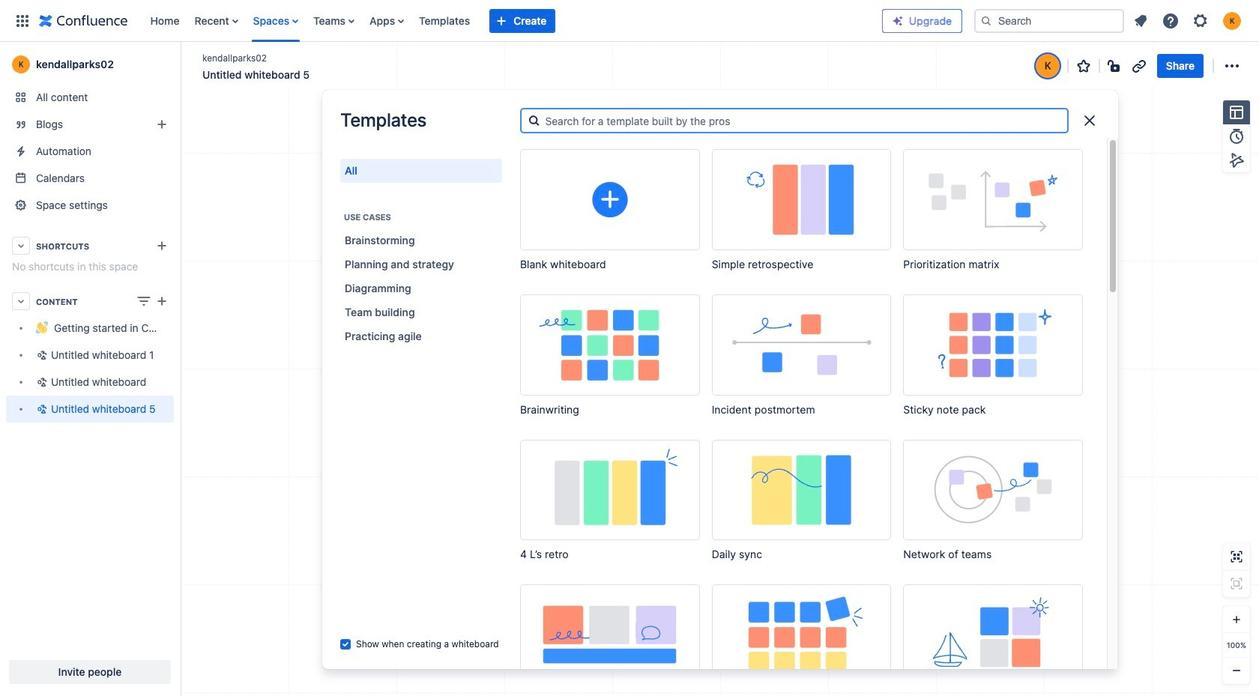 Task type: describe. For each thing, give the bounding box(es) containing it.
help icon image
[[1162, 12, 1180, 30]]

add shortcut image
[[153, 237, 171, 255]]

more actions image
[[1223, 57, 1241, 75]]

create a blog image
[[153, 115, 171, 133]]

tree inside space element
[[6, 315, 174, 423]]

Search field
[[974, 9, 1124, 33]]

notification icon image
[[1132, 12, 1150, 30]]

list for premium icon
[[1127, 7, 1250, 34]]

no restrictions image
[[1106, 57, 1124, 75]]

create image
[[153, 292, 171, 310]]

list for appswitcher icon
[[143, 0, 882, 42]]



Task type: locate. For each thing, give the bounding box(es) containing it.
star image
[[1075, 57, 1093, 75]]

copy link image
[[1130, 57, 1148, 75]]

confluence image
[[39, 12, 128, 30], [39, 12, 128, 30]]

settings icon image
[[1192, 12, 1210, 30]]

change view image
[[135, 292, 153, 310]]

collapse sidebar image
[[163, 49, 196, 79]]

list
[[143, 0, 882, 42], [1127, 7, 1250, 34]]

your profile and preferences image
[[1223, 12, 1241, 30]]

premium image
[[892, 15, 904, 27]]

tree
[[6, 315, 174, 423]]

search image
[[980, 15, 992, 27]]

global element
[[9, 0, 882, 42]]

0 horizontal spatial list
[[143, 0, 882, 42]]

None search field
[[974, 9, 1124, 33]]

1 horizontal spatial list
[[1127, 7, 1250, 34]]

appswitcher icon image
[[13, 12, 31, 30]]

banner
[[0, 0, 1259, 42]]

space element
[[0, 42, 180, 696]]



Task type: vqa. For each thing, say whether or not it's contained in the screenshot.
the top Unstar this space "image"
no



